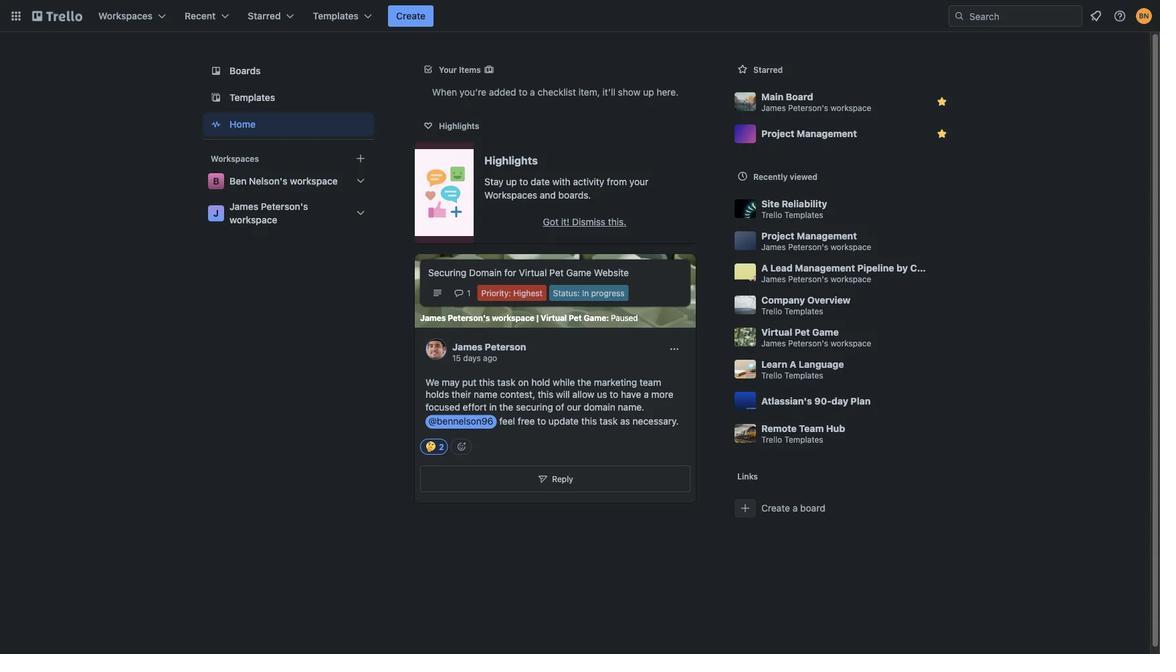Task type: locate. For each thing, give the bounding box(es) containing it.
your
[[439, 65, 457, 74]]

0 horizontal spatial task
[[497, 377, 515, 388]]

highlights
[[439, 121, 479, 130], [484, 154, 538, 167]]

workspace inside main board james peterson's workspace
[[831, 103, 871, 113]]

up left here.
[[643, 87, 654, 98]]

game down status: in progress
[[584, 313, 606, 322]]

game down overview
[[812, 326, 839, 338]]

0 vertical spatial up
[[643, 87, 654, 98]]

0 vertical spatial this
[[479, 377, 495, 388]]

pet down company overview trello templates
[[795, 326, 810, 338]]

james
[[761, 103, 786, 113], [229, 201, 258, 212], [761, 243, 786, 252], [761, 275, 786, 284], [420, 313, 446, 322], [761, 339, 786, 348], [452, 341, 483, 352]]

recently viewed
[[753, 172, 818, 181]]

marketing
[[594, 377, 637, 388]]

pet down 'status:'
[[569, 313, 582, 322]]

0 horizontal spatial pet
[[549, 267, 564, 278]]

workspace up project management link on the top
[[831, 103, 871, 113]]

task
[[497, 377, 515, 388], [600, 416, 618, 427]]

trello inside remote team hub trello templates
[[761, 435, 782, 445]]

added
[[489, 87, 516, 98]]

highlights down you're
[[439, 121, 479, 130]]

templates down the team
[[784, 435, 823, 445]]

peterson's up lead
[[788, 243, 828, 252]]

starred up main
[[753, 65, 783, 74]]

of
[[556, 402, 564, 413]]

back to home image
[[32, 5, 82, 27]]

workspace inside 'james peterson's workspace'
[[229, 214, 277, 225]]

2 vertical spatial a
[[793, 503, 798, 514]]

learn a language trello templates
[[761, 359, 844, 380]]

1 vertical spatial highlights
[[484, 154, 538, 167]]

to right free
[[537, 416, 546, 427]]

1 horizontal spatial a
[[790, 359, 796, 370]]

home link
[[203, 112, 374, 136]]

home
[[229, 119, 256, 130]]

1 horizontal spatial starred
[[753, 65, 783, 74]]

got it! dismiss this. button
[[484, 211, 685, 233]]

project for project management james peterson's workspace
[[761, 230, 794, 241]]

hold
[[531, 377, 550, 388]]

0 vertical spatial starred
[[248, 10, 281, 21]]

1 horizontal spatial the
[[577, 377, 591, 388]]

workspaces button
[[90, 5, 174, 27]]

workspace down pipeline
[[831, 275, 871, 284]]

peterson's down ben nelson's workspace
[[261, 201, 308, 212]]

a inside we may put this task on hold while the marketing team holds their name contest, this will allow us to have a more focused effort in the securing of our domain name. @bennelson96 feel free to update this task as necessary.
[[644, 389, 649, 400]]

0 vertical spatial a
[[761, 262, 768, 273]]

to inside stay up to date with activity from your workspaces and boards.
[[519, 176, 528, 187]]

james down main
[[761, 103, 786, 113]]

trello
[[761, 210, 782, 220], [761, 307, 782, 316], [761, 371, 782, 380], [761, 435, 782, 445]]

boards link
[[203, 59, 374, 83]]

starred
[[248, 10, 281, 21], [753, 65, 783, 74]]

the right in
[[499, 402, 513, 413]]

james peterson's workspace | virtual pet game : paused
[[420, 313, 638, 322]]

workspace
[[831, 103, 871, 113], [290, 176, 338, 187], [229, 214, 277, 225], [831, 243, 871, 252], [831, 275, 871, 284], [492, 313, 534, 322], [831, 339, 871, 348]]

0 vertical spatial the
[[577, 377, 591, 388]]

1 vertical spatial up
[[506, 176, 517, 187]]

peterson's
[[788, 103, 828, 113], [261, 201, 308, 212], [788, 243, 828, 252], [788, 275, 828, 284], [448, 313, 490, 322], [788, 339, 828, 348]]

0 horizontal spatial highlights
[[439, 121, 479, 130]]

workspace up language
[[831, 339, 871, 348]]

allow
[[572, 389, 594, 400]]

james up the days
[[452, 341, 483, 352]]

domain
[[584, 402, 615, 413]]

2 vertical spatial virtual
[[761, 326, 792, 338]]

0 horizontal spatial create
[[396, 10, 426, 21]]

project
[[761, 128, 794, 139], [761, 230, 794, 241]]

home image
[[208, 116, 224, 132]]

plan
[[851, 396, 871, 407]]

up
[[643, 87, 654, 98], [506, 176, 517, 187]]

priority: highest
[[481, 288, 542, 298]]

0 horizontal spatial a
[[761, 262, 768, 273]]

primary element
[[0, 0, 1160, 32]]

james inside a lead management pipeline by crmble james peterson's workspace
[[761, 275, 786, 284]]

1 horizontal spatial a
[[644, 389, 649, 400]]

2 horizontal spatial this
[[581, 416, 597, 427]]

atlassian's 90-day plan
[[761, 396, 871, 407]]

90-
[[814, 396, 832, 407]]

1 vertical spatial task
[[600, 416, 618, 427]]

main
[[761, 91, 784, 102]]

paused
[[611, 313, 638, 322]]

peterson's inside a lead management pipeline by crmble james peterson's workspace
[[788, 275, 828, 284]]

put
[[462, 377, 477, 388]]

starred right recent popup button at the left of page
[[248, 10, 281, 21]]

management for project management james peterson's workspace
[[797, 230, 857, 241]]

project down site reliability trello templates
[[761, 230, 794, 241]]

virtual up learn
[[761, 326, 792, 338]]

pet up 'status:'
[[549, 267, 564, 278]]

when you're added to a checklist item, it'll show up here.
[[432, 87, 679, 98]]

project management james peterson's workspace
[[761, 230, 871, 252]]

james up lead
[[761, 243, 786, 252]]

0 horizontal spatial workspaces
[[98, 10, 153, 21]]

management down the project management james peterson's workspace
[[795, 262, 855, 273]]

this up name
[[479, 377, 495, 388]]

trello down remote
[[761, 435, 782, 445]]

trello inside company overview trello templates
[[761, 307, 782, 316]]

0 horizontal spatial starred
[[248, 10, 281, 21]]

templates down reliability on the right of the page
[[784, 210, 823, 220]]

peterson
[[485, 341, 526, 352]]

james down securing
[[420, 313, 446, 322]]

securing
[[428, 267, 466, 278]]

virtual
[[519, 267, 547, 278], [541, 313, 567, 322], [761, 326, 792, 338]]

4 trello from the top
[[761, 435, 782, 445]]

b
[[213, 176, 219, 187]]

james down lead
[[761, 275, 786, 284]]

1 vertical spatial the
[[499, 402, 513, 413]]

2 vertical spatial pet
[[795, 326, 810, 338]]

workspaces inside stay up to date with activity from your workspaces and boards.
[[484, 190, 537, 201]]

0 horizontal spatial a
[[530, 87, 535, 98]]

our
[[567, 402, 581, 413]]

virtual up highest
[[519, 267, 547, 278]]

2 horizontal spatial pet
[[795, 326, 810, 338]]

templates
[[313, 10, 359, 21], [229, 92, 275, 103], [784, 210, 823, 220], [784, 307, 823, 316], [784, 371, 823, 380], [784, 435, 823, 445]]

lead
[[770, 262, 793, 273]]

virtual pet game link
[[541, 312, 606, 323]]

ago
[[483, 353, 497, 363]]

up right stay
[[506, 176, 517, 187]]

a left checklist
[[530, 87, 535, 98]]

templates down company
[[784, 307, 823, 316]]

3 trello from the top
[[761, 371, 782, 380]]

1 vertical spatial project
[[761, 230, 794, 241]]

1 vertical spatial starred
[[753, 65, 783, 74]]

templates button
[[305, 5, 380, 27]]

we
[[426, 377, 439, 388]]

1 vertical spatial management
[[797, 230, 857, 241]]

to right added
[[519, 87, 527, 98]]

a
[[761, 262, 768, 273], [790, 359, 796, 370]]

peterson's inside 'james peterson's workspace'
[[261, 201, 308, 212]]

2 horizontal spatial workspaces
[[484, 190, 537, 201]]

a left board
[[793, 503, 798, 514]]

peterson's up company overview trello templates
[[788, 275, 828, 284]]

to left date
[[519, 176, 528, 187]]

1 vertical spatial virtual
[[541, 313, 567, 322]]

james up learn
[[761, 339, 786, 348]]

holds
[[426, 389, 449, 400]]

0 horizontal spatial the
[[499, 402, 513, 413]]

1 trello from the top
[[761, 210, 782, 220]]

0 vertical spatial project
[[761, 128, 794, 139]]

1 horizontal spatial task
[[600, 416, 618, 427]]

management down reliability on the right of the page
[[797, 230, 857, 241]]

workspace right nelson's at left
[[290, 176, 338, 187]]

reliability
[[782, 198, 827, 209]]

2 vertical spatial game
[[812, 326, 839, 338]]

1 vertical spatial a
[[644, 389, 649, 400]]

0 vertical spatial virtual
[[519, 267, 547, 278]]

a left lead
[[761, 262, 768, 273]]

management inside the project management james peterson's workspace
[[797, 230, 857, 241]]

1 horizontal spatial create
[[761, 503, 790, 514]]

activity
[[573, 176, 604, 187]]

1 vertical spatial create
[[761, 503, 790, 514]]

securing domain for virtual pet game website
[[428, 267, 629, 278]]

create for create a board
[[761, 503, 790, 514]]

2 vertical spatial management
[[795, 262, 855, 273]]

a lead management pipeline by crmble james peterson's workspace
[[761, 262, 944, 284]]

company overview trello templates
[[761, 294, 851, 316]]

this down domain
[[581, 416, 597, 427]]

a down team
[[644, 389, 649, 400]]

task up the contest,
[[497, 377, 515, 388]]

0 vertical spatial game
[[566, 267, 591, 278]]

0 vertical spatial highlights
[[439, 121, 479, 130]]

project inside the project management james peterson's workspace
[[761, 230, 794, 241]]

stay up to date with activity from your workspaces and boards.
[[484, 176, 649, 201]]

this down hold
[[538, 389, 553, 400]]

a right learn
[[790, 359, 796, 370]]

workspace inside virtual pet game james peterson's workspace
[[831, 339, 871, 348]]

hub
[[826, 423, 845, 434]]

templates down language
[[784, 371, 823, 380]]

highlights up stay
[[484, 154, 538, 167]]

1 horizontal spatial this
[[538, 389, 553, 400]]

2 trello from the top
[[761, 307, 782, 316]]

workspaces
[[98, 10, 153, 21], [211, 154, 259, 163], [484, 190, 537, 201]]

recent button
[[177, 5, 237, 27]]

2 vertical spatial workspaces
[[484, 190, 537, 201]]

workspace up a lead management pipeline by crmble james peterson's workspace
[[831, 243, 871, 252]]

peterson's down board
[[788, 103, 828, 113]]

create inside primary element
[[396, 10, 426, 21]]

peterson's inside main board james peterson's workspace
[[788, 103, 828, 113]]

name
[[474, 389, 498, 400]]

templates down boards
[[229, 92, 275, 103]]

focused
[[426, 402, 460, 413]]

peterson's inside virtual pet game james peterson's workspace
[[788, 339, 828, 348]]

with
[[552, 176, 570, 187]]

board
[[786, 91, 813, 102]]

add reaction image
[[451, 439, 472, 455]]

project down main
[[761, 128, 794, 139]]

project management link
[[729, 118, 958, 150]]

task left as
[[600, 416, 618, 427]]

james peterson's workspace
[[229, 201, 308, 225]]

trello down site
[[761, 210, 782, 220]]

0 vertical spatial management
[[797, 128, 857, 139]]

management
[[797, 128, 857, 139], [797, 230, 857, 241], [795, 262, 855, 273]]

1 vertical spatial this
[[538, 389, 553, 400]]

overview
[[807, 294, 851, 305]]

virtual right |
[[541, 313, 567, 322]]

0 vertical spatial workspaces
[[98, 10, 153, 21]]

priority:
[[481, 288, 511, 298]]

to
[[519, 87, 527, 98], [519, 176, 528, 187], [610, 389, 618, 400], [537, 416, 546, 427]]

recently
[[753, 172, 788, 181]]

1 horizontal spatial pet
[[569, 313, 582, 322]]

pet inside virtual pet game james peterson's workspace
[[795, 326, 810, 338]]

peterson's inside the project management james peterson's workspace
[[788, 243, 828, 252]]

website
[[594, 267, 629, 278]]

1 vertical spatial workspaces
[[211, 154, 259, 163]]

0 vertical spatial create
[[396, 10, 426, 21]]

0 horizontal spatial up
[[506, 176, 517, 187]]

game up in
[[566, 267, 591, 278]]

1 horizontal spatial up
[[643, 87, 654, 98]]

reply
[[552, 474, 573, 484]]

2 horizontal spatial a
[[793, 503, 798, 514]]

trello down learn
[[761, 371, 782, 380]]

templates right starred dropdown button
[[313, 10, 359, 21]]

trello down company
[[761, 307, 782, 316]]

1 vertical spatial a
[[790, 359, 796, 370]]

workspace right the j
[[229, 214, 277, 225]]

the up "allow"
[[577, 377, 591, 388]]

peterson's up language
[[788, 339, 828, 348]]

stay
[[484, 176, 503, 187]]

james down ben
[[229, 201, 258, 212]]

2 project from the top
[[761, 230, 794, 241]]

15
[[452, 353, 461, 363]]

1 project from the top
[[761, 128, 794, 139]]

templates inside "link"
[[229, 92, 275, 103]]

management down main board james peterson's workspace
[[797, 128, 857, 139]]

got
[[543, 216, 559, 227]]

0 vertical spatial a
[[530, 87, 535, 98]]

starred inside dropdown button
[[248, 10, 281, 21]]



Task type: describe. For each thing, give the bounding box(es) containing it.
1 vertical spatial game
[[584, 313, 606, 322]]

search image
[[954, 11, 965, 21]]

show
[[618, 87, 641, 98]]

crmble
[[910, 262, 944, 273]]

management for project management
[[797, 128, 857, 139]]

templates inside popup button
[[313, 10, 359, 21]]

up inside stay up to date with activity from your workspaces and boards.
[[506, 176, 517, 187]]

click to unstar project management. it will be removed from your starred list. image
[[935, 127, 949, 140]]

free
[[518, 416, 535, 427]]

project for project management
[[761, 128, 794, 139]]

in
[[582, 288, 589, 298]]

templates inside company overview trello templates
[[784, 307, 823, 316]]

your
[[629, 176, 649, 187]]

boards.
[[558, 190, 591, 201]]

update
[[549, 416, 579, 427]]

status: in progress
[[553, 288, 625, 298]]

company
[[761, 294, 805, 305]]

workspace inside the project management james peterson's workspace
[[831, 243, 871, 252]]

progress
[[591, 288, 625, 298]]

a inside 'learn a language trello templates'
[[790, 359, 796, 370]]

reply button
[[420, 466, 690, 492]]

workspace inside a lead management pipeline by crmble james peterson's workspace
[[831, 275, 871, 284]]

ben nelson's workspace
[[229, 176, 338, 187]]

will
[[556, 389, 570, 400]]

links
[[737, 472, 758, 481]]

day
[[832, 396, 848, 407]]

their
[[452, 389, 471, 400]]

nelson's
[[249, 176, 287, 187]]

game inside virtual pet game james peterson's workspace
[[812, 326, 839, 338]]

1 vertical spatial pet
[[569, 313, 582, 322]]

peterson's down the 1
[[448, 313, 490, 322]]

virtual pet game james peterson's workspace
[[761, 326, 871, 348]]

click to unstar main board. it will be removed from your starred list. image
[[935, 95, 949, 108]]

j
[[213, 208, 219, 219]]

create button
[[388, 5, 434, 27]]

0 notifications image
[[1088, 8, 1104, 24]]

language
[[799, 359, 844, 370]]

ben nelson (bennelson96) image
[[1136, 8, 1152, 24]]

while
[[553, 377, 575, 388]]

this.
[[608, 216, 626, 227]]

james inside virtual pet game james peterson's workspace
[[761, 339, 786, 348]]

pipeline
[[857, 262, 894, 273]]

team
[[799, 423, 824, 434]]

contest,
[[500, 389, 535, 400]]

securing
[[516, 402, 553, 413]]

a inside button
[[793, 503, 798, 514]]

feel
[[499, 416, 515, 427]]

it!
[[561, 216, 569, 227]]

open information menu image
[[1113, 9, 1127, 23]]

Search field
[[965, 6, 1082, 26]]

starred button
[[240, 5, 302, 27]]

project management
[[761, 128, 857, 139]]

checklist
[[538, 87, 576, 98]]

james inside the project management james peterson's workspace
[[761, 243, 786, 252]]

templates inside 'learn a language trello templates'
[[784, 371, 823, 380]]

board
[[800, 503, 825, 514]]

1 horizontal spatial highlights
[[484, 154, 538, 167]]

0 vertical spatial pet
[[549, 267, 564, 278]]

and
[[540, 190, 556, 201]]

create a board button
[[729, 492, 958, 525]]

templates link
[[203, 86, 374, 110]]

1 horizontal spatial workspaces
[[211, 154, 259, 163]]

remote
[[761, 423, 797, 434]]

workspaces inside dropdown button
[[98, 10, 153, 21]]

your items
[[439, 65, 481, 74]]

templates inside remote team hub trello templates
[[784, 435, 823, 445]]

viewed
[[790, 172, 818, 181]]

status:
[[553, 288, 580, 298]]

create a workspace image
[[353, 151, 369, 167]]

ben
[[229, 176, 247, 187]]

domain
[[469, 267, 502, 278]]

james peterson 15 days ago
[[452, 341, 526, 363]]

virtual inside virtual pet game james peterson's workspace
[[761, 326, 792, 338]]

a inside a lead management pipeline by crmble james peterson's workspace
[[761, 262, 768, 273]]

site
[[761, 198, 779, 209]]

board image
[[208, 63, 224, 79]]

templates inside site reliability trello templates
[[784, 210, 823, 220]]

may
[[442, 377, 460, 388]]

trello inside site reliability trello templates
[[761, 210, 782, 220]]

name.
[[618, 402, 644, 413]]

james inside the james peterson 15 days ago
[[452, 341, 483, 352]]

dismiss
[[572, 216, 606, 227]]

create for create
[[396, 10, 426, 21]]

2 vertical spatial this
[[581, 416, 597, 427]]

items
[[459, 65, 481, 74]]

james inside 'james peterson's workspace'
[[229, 201, 258, 212]]

james inside main board james peterson's workspace
[[761, 103, 786, 113]]

@bennelson96
[[428, 416, 493, 427]]

workspace left |
[[492, 313, 534, 322]]

date
[[531, 176, 550, 187]]

remote team hub trello templates
[[761, 423, 845, 445]]

atlassian's
[[761, 396, 812, 407]]

to right us
[[610, 389, 618, 400]]

for
[[504, 267, 516, 278]]

trello inside 'learn a language trello templates'
[[761, 371, 782, 380]]

necessary.
[[633, 416, 679, 427]]

us
[[597, 389, 607, 400]]

from
[[607, 176, 627, 187]]

got it! dismiss this.
[[543, 216, 626, 227]]

in
[[489, 402, 497, 413]]

management inside a lead management pipeline by crmble james peterson's workspace
[[795, 262, 855, 273]]

0 vertical spatial task
[[497, 377, 515, 388]]

:
[[606, 313, 609, 322]]

atlassian's 90-day plan link
[[729, 385, 958, 417]]

|
[[536, 313, 539, 322]]

when
[[432, 87, 457, 98]]

0 horizontal spatial this
[[479, 377, 495, 388]]

template board image
[[208, 90, 224, 106]]

learn
[[761, 359, 787, 370]]

you're
[[460, 87, 486, 98]]

more
[[651, 389, 673, 400]]



Task type: vqa. For each thing, say whether or not it's contained in the screenshot.
Automation image
no



